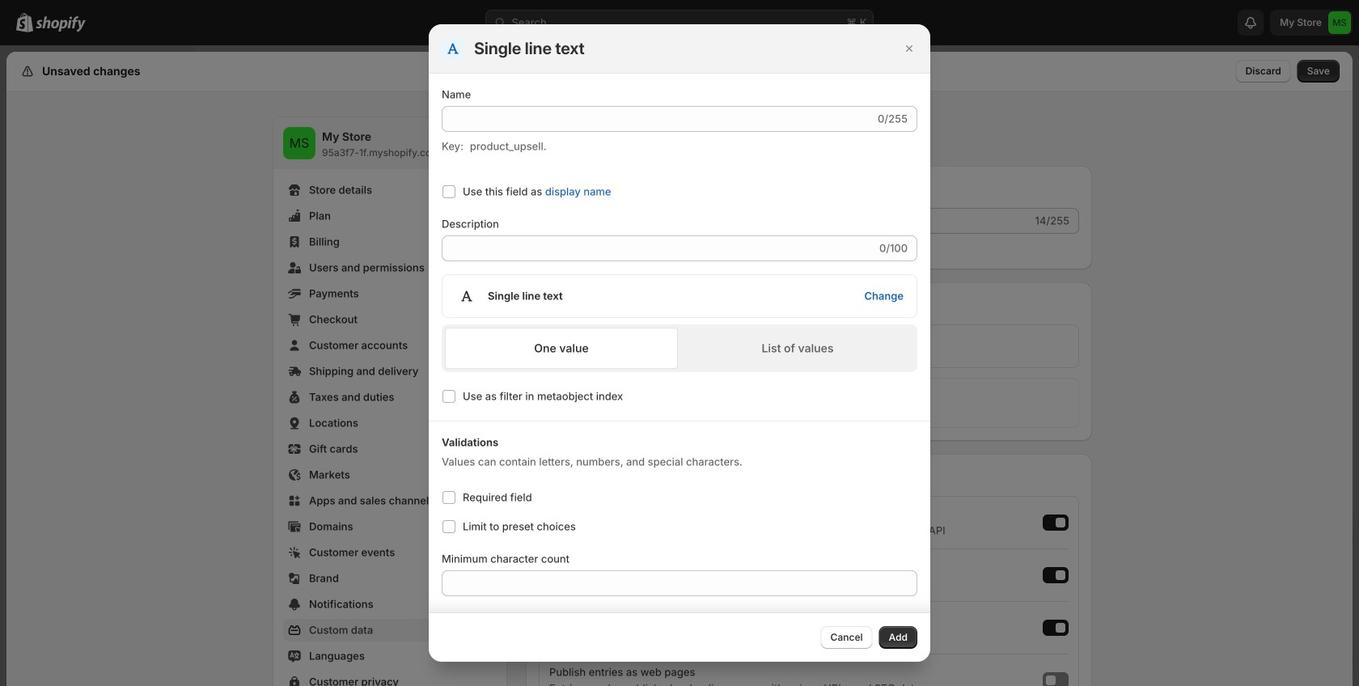 Task type: describe. For each thing, give the bounding box(es) containing it.
toggle publishing entries as web pages image
[[1046, 676, 1056, 685]]

shop settings menu element
[[273, 117, 506, 686]]

settings dialog
[[6, 52, 1353, 686]]

my store image
[[283, 127, 316, 159]]



Task type: locate. For each thing, give the bounding box(es) containing it.
None text field
[[442, 106, 875, 132], [442, 235, 876, 261], [442, 106, 875, 132], [442, 235, 876, 261]]

dialog
[[0, 24, 1359, 686]]

None text field
[[442, 570, 917, 596]]

shopify image
[[36, 16, 86, 32]]



